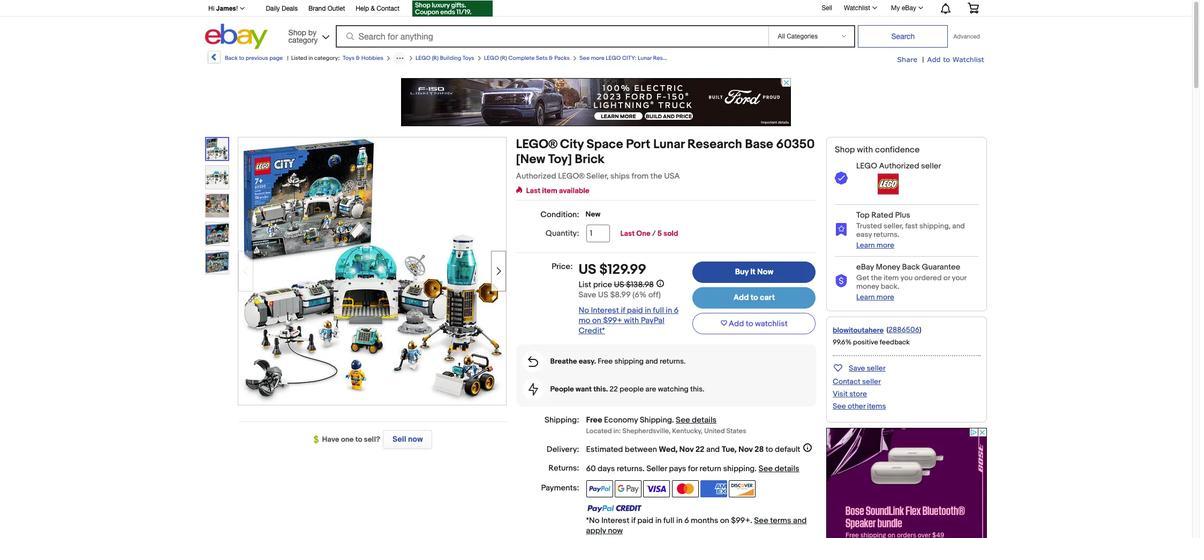 Task type: describe. For each thing, give the bounding box(es) containing it.
shepherdsville,
[[622, 428, 671, 436]]

kentucky,
[[672, 428, 703, 436]]

2886506 link
[[889, 326, 919, 335]]

mo
[[579, 316, 590, 326]]

0 vertical spatial back
[[225, 55, 238, 62]]

2 horizontal spatial .
[[755, 465, 757, 475]]

paypal image
[[586, 481, 613, 498]]

visit
[[833, 390, 848, 399]]

and inside top rated plus trusted seller, fast shipping, and easy returns. learn more
[[952, 222, 965, 231]]

interest for no
[[591, 306, 619, 316]]

[new
[[516, 152, 545, 167]]

add to cart link
[[693, 288, 816, 309]]

base for (60350)
[[679, 55, 692, 62]]

& for hobbies
[[356, 55, 360, 62]]

delivery:
[[547, 445, 579, 455]]

hi james !
[[208, 5, 238, 12]]

(6%
[[633, 290, 647, 300]]

learn inside ebay money back guarantee get the item you ordered or your money back. learn more
[[856, 293, 875, 302]]

outlet
[[328, 5, 345, 12]]

save for save seller
[[849, 364, 865, 373]]

and up 'are'
[[645, 357, 658, 366]]

$8.99
[[610, 290, 631, 300]]

shipping
[[640, 416, 672, 426]]

shop with confidence
[[835, 145, 920, 155]]

0 vertical spatial more
[[591, 55, 605, 62]]

in:
[[614, 428, 621, 436]]

it
[[750, 267, 756, 277]]

shop for shop by category
[[288, 28, 306, 37]]

category:
[[314, 55, 340, 62]]

trusted
[[856, 222, 882, 231]]

2 horizontal spatial &
[[549, 55, 553, 62]]

1 nov from the left
[[679, 445, 694, 455]]

have
[[322, 435, 339, 445]]

see right packs
[[579, 55, 590, 62]]

sell now link
[[380, 431, 432, 449]]

60
[[586, 465, 596, 475]]

2 toys from the left
[[463, 55, 474, 62]]

no interest if paid in full in 6 mo on $99+ with paypal credit* link
[[579, 306, 679, 336]]

the inside ebay money back guarantee get the item you ordered or your money back. learn more
[[871, 274, 882, 283]]

back to previous page
[[225, 55, 283, 62]]

full for months
[[663, 516, 674, 527]]

add for add to cart
[[734, 293, 749, 303]]

save seller button
[[833, 362, 886, 374]]

economy
[[604, 416, 638, 426]]

none submit inside shop by category banner
[[858, 25, 948, 48]]

picture 2 of 5 image
[[206, 166, 229, 189]]

your shopping cart image
[[967, 3, 980, 13]]

)
[[919, 326, 921, 335]]

picture 4 of 5 image
[[206, 223, 229, 246]]

help & contact link
[[356, 3, 400, 15]]

item inside us $129.99 main content
[[542, 186, 557, 195]]

see terms and apply now link
[[586, 516, 807, 537]]

seller,
[[586, 171, 609, 182]]

terms
[[770, 516, 791, 527]]

estimated between wed, nov 22 and tue, nov 28 to default
[[586, 445, 800, 455]]

sell?
[[364, 435, 380, 445]]

or
[[944, 274, 950, 283]]

if for *no
[[631, 516, 636, 527]]

0 vertical spatial shipping
[[615, 357, 644, 366]]

60 days returns . seller pays for return shipping . see details
[[586, 465, 799, 475]]

1 toys from the left
[[343, 55, 355, 62]]

seller,
[[884, 222, 904, 231]]

us $129.99 main content
[[516, 137, 817, 539]]

ships
[[610, 171, 630, 182]]

learn more link for rated
[[856, 241, 894, 250]]

cart
[[760, 293, 775, 303]]

0 horizontal spatial |
[[287, 55, 289, 62]]

items
[[867, 402, 886, 411]]

contact inside contact seller visit store see other items
[[833, 377, 861, 387]]

plus
[[895, 210, 910, 221]]

blowitoutahere link
[[833, 326, 884, 335]]

price
[[593, 280, 612, 290]]

account navigation
[[202, 0, 987, 18]]

sell for sell now
[[393, 435, 406, 445]]

(r) for building
[[432, 55, 439, 62]]

economy shipping . see details
[[604, 416, 717, 426]]

with details__icon image for breathe easy.
[[528, 357, 538, 367]]

in right 'paypal'
[[666, 306, 672, 316]]

add to cart
[[734, 293, 775, 303]]

located in: shepherdsville, kentucky, united states
[[586, 428, 746, 436]]

if for no
[[621, 306, 625, 316]]

months
[[691, 516, 718, 527]]

see down 28
[[759, 465, 773, 475]]

0 horizontal spatial us
[[579, 262, 596, 278]]

usa
[[664, 171, 680, 182]]

$99+
[[603, 316, 622, 326]]

6 for no interest if paid in full in 6 mo on $99+ with paypal credit*
[[674, 306, 679, 316]]

no
[[579, 306, 589, 316]]

my ebay
[[891, 4, 916, 12]]

see inside "see terms and apply now"
[[754, 516, 768, 527]]

paid for months
[[637, 516, 654, 527]]

add to watchlist link
[[927, 55, 984, 65]]

daily deals link
[[266, 3, 298, 15]]

dollar sign image
[[314, 436, 322, 445]]

| listed in category:
[[287, 55, 340, 62]]

help
[[356, 5, 369, 12]]

visit store link
[[833, 390, 867, 399]]

back to previous page link
[[207, 51, 283, 67]]

60350
[[776, 137, 815, 152]]

0 vertical spatial now
[[408, 435, 423, 445]]

see details link for economy shipping . see details
[[676, 416, 717, 426]]

learn inside top rated plus trusted seller, fast shipping, and easy returns. learn more
[[856, 241, 875, 250]]

james
[[216, 5, 236, 12]]

*no
[[586, 516, 600, 527]]

states
[[726, 428, 746, 436]]

picture 5 of 5 image
[[206, 251, 229, 274]]

other
[[848, 402, 866, 411]]

(
[[887, 326, 889, 335]]

1 horizontal spatial advertisement region
[[826, 428, 987, 539]]

lego for lego (r) building toys
[[416, 55, 431, 62]]

share
[[897, 55, 918, 64]]

0 vertical spatial free
[[598, 357, 613, 366]]

0 horizontal spatial .
[[643, 465, 645, 475]]

0 horizontal spatial details
[[692, 416, 717, 426]]

confidence
[[875, 145, 920, 155]]

lego® city space port lunar research base 60350 [new toy] brick authorized lego® seller, ships from the usa
[[516, 137, 815, 182]]

on for mo
[[592, 316, 601, 326]]

with inside no interest if paid in full in 6 mo on $99+ with paypal credit*
[[624, 316, 639, 326]]

see terms and apply now
[[586, 516, 807, 537]]

sell link
[[817, 4, 837, 12]]

no interest if paid in full in 6 mo on $99+ with paypal credit*
[[579, 306, 679, 336]]

1 horizontal spatial lego®
[[558, 171, 585, 182]]

page
[[269, 55, 283, 62]]

space
[[587, 137, 623, 152]]

buy it now link
[[693, 262, 816, 283]]

to right one
[[355, 435, 362, 445]]

my ebay link
[[885, 2, 928, 14]]

in down visa image
[[655, 516, 662, 527]]

item inside ebay money back guarantee get the item you ordered or your money back. learn more
[[884, 274, 899, 283]]

deals
[[282, 5, 298, 12]]

last item available
[[526, 186, 589, 195]]

watchlist inside the account navigation
[[844, 4, 870, 12]]

port
[[626, 137, 651, 152]]

add for add to watchlist
[[729, 319, 744, 329]]

1 vertical spatial details
[[775, 465, 799, 475]]

1 horizontal spatial |
[[922, 55, 924, 64]]

city
[[560, 137, 584, 152]]

get the coupon image
[[412, 1, 493, 17]]

the inside the lego® city space port lunar research base 60350 [new toy] brick authorized lego® seller, ships from the usa
[[650, 171, 662, 182]]

us $129.99
[[579, 262, 646, 278]]

money
[[876, 262, 900, 273]]

shop by category banner
[[202, 0, 987, 52]]

buy
[[735, 267, 749, 277]]

6 for *no interest if paid in full in 6 months on $99+.
[[684, 516, 689, 527]]

lunar for city:
[[638, 55, 652, 62]]

1 horizontal spatial 22
[[695, 445, 705, 455]]

rated
[[872, 210, 893, 221]]

0 vertical spatial seller
[[921, 161, 941, 171]]

tue,
[[722, 445, 737, 455]]

2 this. from the left
[[690, 385, 704, 394]]

lunar for port
[[653, 137, 685, 152]]

hobbies
[[361, 55, 383, 62]]

pays
[[669, 465, 686, 475]]

in left months
[[676, 516, 683, 527]]

ebay inside the account navigation
[[902, 4, 916, 12]]

estimated
[[586, 445, 623, 455]]

people
[[550, 385, 574, 394]]

paypal
[[641, 316, 665, 326]]

save for save us $8.99 (6% off)
[[579, 290, 596, 300]]



Task type: vqa. For each thing, say whether or not it's contained in the screenshot.
the rightmost details
yes



Task type: locate. For each thing, give the bounding box(es) containing it.
one
[[341, 435, 354, 445]]

now inside "see terms and apply now"
[[608, 527, 623, 537]]

guarantee
[[922, 262, 961, 273]]

0 vertical spatial watchlist
[[844, 4, 870, 12]]

1 horizontal spatial last
[[620, 229, 635, 238]]

seller for contact seller visit store see other items
[[862, 377, 881, 387]]

Search for anything text field
[[337, 26, 767, 47]]

1 vertical spatial free
[[586, 416, 602, 426]]

last down [new
[[526, 186, 541, 195]]

1 horizontal spatial us
[[598, 290, 608, 300]]

1 vertical spatial paid
[[637, 516, 654, 527]]

this. right 'want'
[[593, 385, 608, 394]]

if down paypal credit image
[[631, 516, 636, 527]]

base left (60350)
[[679, 55, 692, 62]]

top
[[856, 210, 870, 221]]

& for contact
[[371, 5, 375, 12]]

0 vertical spatial 6
[[674, 306, 679, 316]]

99.6%
[[833, 338, 852, 347]]

(60350)
[[693, 55, 713, 62]]

base left 60350
[[745, 137, 773, 152]]

list price us $138.98
[[579, 280, 654, 290]]

1 vertical spatial more
[[877, 241, 894, 250]]

0 horizontal spatial research
[[653, 55, 678, 62]]

apply
[[586, 527, 606, 537]]

nov right wed,
[[679, 445, 694, 455]]

located
[[586, 428, 612, 436]]

ebay right my
[[902, 4, 916, 12]]

0 vertical spatial details
[[692, 416, 717, 426]]

1 vertical spatial learn
[[856, 293, 875, 302]]

discover image
[[729, 481, 756, 498]]

see details link up kentucky, at the right bottom
[[676, 416, 717, 426]]

lunar
[[638, 55, 652, 62], [653, 137, 685, 152]]

full inside no interest if paid in full in 6 mo on $99+ with paypal credit*
[[653, 306, 664, 316]]

paid inside no interest if paid in full in 6 mo on $99+ with paypal credit*
[[627, 306, 643, 316]]

0 vertical spatial lego®
[[516, 137, 557, 152]]

lunar inside the lego® city space port lunar research base 60350 [new toy] brick authorized lego® seller, ships from the usa
[[653, 137, 685, 152]]

1 horizontal spatial base
[[745, 137, 773, 152]]

0 vertical spatial with
[[857, 145, 873, 155]]

lego (r) complete sets & packs
[[484, 55, 570, 62]]

toy]
[[548, 152, 572, 167]]

with details__icon image left breathe
[[528, 357, 538, 367]]

watchlist down "advanced" 'link'
[[953, 55, 984, 64]]

1 vertical spatial on
[[720, 516, 729, 527]]

lego for lego (r) complete sets & packs
[[484, 55, 499, 62]]

and inside "see terms and apply now"
[[793, 516, 807, 527]]

returns
[[617, 465, 643, 475]]

1 horizontal spatial (r)
[[500, 55, 507, 62]]

0 horizontal spatial watchlist
[[844, 4, 870, 12]]

research
[[653, 55, 678, 62], [688, 137, 742, 152]]

save seller
[[849, 364, 886, 373]]

master card image
[[672, 481, 699, 498]]

0 horizontal spatial 6
[[674, 306, 679, 316]]

ebay up get
[[856, 262, 874, 273]]

1 vertical spatial item
[[884, 274, 899, 283]]

positive
[[853, 338, 878, 347]]

help & contact
[[356, 5, 400, 12]]

0 horizontal spatial back
[[225, 55, 238, 62]]

now
[[757, 267, 773, 277]]

feedback
[[880, 338, 910, 347]]

item
[[542, 186, 557, 195], [884, 274, 899, 283]]

0 horizontal spatial base
[[679, 55, 692, 62]]

item down money
[[884, 274, 899, 283]]

1 horizontal spatial the
[[871, 274, 882, 283]]

off)
[[648, 290, 661, 300]]

see details link for 60 days returns . seller pays for return shipping . see details
[[759, 465, 799, 475]]

save
[[579, 290, 596, 300], [849, 364, 865, 373]]

full down visa image
[[663, 516, 674, 527]]

back left previous
[[225, 55, 238, 62]]

authorized inside the lego® city space port lunar research base 60350 [new toy] brick authorized lego® seller, ships from the usa
[[516, 171, 556, 182]]

0 horizontal spatial see details link
[[676, 416, 717, 426]]

new
[[586, 210, 600, 219]]

between
[[625, 445, 657, 455]]

1 horizontal spatial on
[[720, 516, 729, 527]]

save up no
[[579, 290, 596, 300]]

with details__icon image
[[835, 172, 848, 186], [835, 223, 848, 236], [835, 275, 848, 288], [528, 357, 538, 367], [528, 383, 538, 396]]

0 horizontal spatial authorized
[[516, 171, 556, 182]]

shop for shop with confidence
[[835, 145, 855, 155]]

to left cart
[[751, 293, 758, 303]]

shop inside shop by category
[[288, 28, 306, 37]]

and left tue,
[[706, 445, 720, 455]]

sets
[[536, 55, 548, 62]]

base inside the lego® city space port lunar research base 60350 [new toy] brick authorized lego® seller, ships from the usa
[[745, 137, 773, 152]]

lego logo image
[[856, 173, 921, 195]]

advanced
[[954, 33, 980, 40]]

toys & hobbies
[[343, 55, 383, 62]]

1 vertical spatial ebay
[[856, 262, 874, 273]]

1 horizontal spatial details
[[775, 465, 799, 475]]

last one / 5 sold
[[620, 229, 678, 238]]

paid down (6%
[[627, 306, 643, 316]]

0 vertical spatial learn
[[856, 241, 875, 250]]

with details__icon image left people
[[528, 383, 538, 396]]

1 horizontal spatial save
[[849, 364, 865, 373]]

if down $8.99 in the bottom of the page
[[621, 306, 625, 316]]

to left watchlist in the right bottom of the page
[[746, 319, 753, 329]]

sell now
[[393, 435, 423, 445]]

interest right no
[[591, 306, 619, 316]]

6
[[674, 306, 679, 316], [684, 516, 689, 527]]

by
[[308, 28, 317, 37]]

0 vertical spatial advertisement region
[[401, 78, 791, 126]]

2 vertical spatial more
[[877, 293, 894, 302]]

with details__icon image left the easy
[[835, 223, 848, 236]]

0 vertical spatial last
[[526, 186, 541, 195]]

2 learn from the top
[[856, 293, 875, 302]]

lego left complete
[[484, 55, 499, 62]]

watchlist right sell link
[[844, 4, 870, 12]]

0 vertical spatial see details link
[[676, 416, 717, 426]]

us left $8.99 in the bottom of the page
[[598, 290, 608, 300]]

22 left people at right
[[610, 385, 618, 394]]

1 horizontal spatial &
[[371, 5, 375, 12]]

now right sell?
[[408, 435, 423, 445]]

0 vertical spatial on
[[592, 316, 601, 326]]

1 vertical spatial returns.
[[660, 357, 686, 366]]

1 vertical spatial the
[[871, 274, 882, 283]]

& inside the account navigation
[[371, 5, 375, 12]]

contact
[[377, 5, 400, 12], [833, 377, 861, 387]]

lego for lego authorized seller
[[856, 161, 877, 171]]

contact inside help & contact link
[[377, 5, 400, 12]]

1 horizontal spatial sell
[[822, 4, 832, 12]]

add down add to cart link
[[729, 319, 744, 329]]

seller inside button
[[867, 364, 886, 373]]

0 horizontal spatial 22
[[610, 385, 618, 394]]

0 horizontal spatial lunar
[[638, 55, 652, 62]]

1 vertical spatial if
[[631, 516, 636, 527]]

full
[[653, 306, 664, 316], [663, 516, 674, 527]]

last for last item available
[[526, 186, 541, 195]]

1 horizontal spatial nov
[[739, 445, 753, 455]]

None submit
[[858, 25, 948, 48]]

& left hobbies
[[356, 55, 360, 62]]

with details__icon image left get
[[835, 275, 848, 288]]

with
[[857, 145, 873, 155], [624, 316, 639, 326]]

| right share button at the right
[[922, 55, 924, 64]]

. down 28
[[755, 465, 757, 475]]

with left 'confidence'
[[857, 145, 873, 155]]

on inside no interest if paid in full in 6 mo on $99+ with paypal credit*
[[592, 316, 601, 326]]

2 horizontal spatial us
[[614, 280, 624, 290]]

with details__icon image for lego authorized seller
[[835, 172, 848, 186]]

paid down visa image
[[637, 516, 654, 527]]

condition:
[[541, 210, 579, 220]]

28
[[755, 445, 764, 455]]

on for months
[[720, 516, 729, 527]]

0 vertical spatial returns.
[[874, 230, 900, 239]]

1 this. from the left
[[593, 385, 608, 394]]

0 vertical spatial 22
[[610, 385, 618, 394]]

1 vertical spatial now
[[608, 527, 623, 537]]

$99+.
[[731, 516, 752, 527]]

on left "$99+."
[[720, 516, 729, 527]]

lego® city space port lunar research base 60350 [new toy] brick - picture 1 of 5 image
[[240, 138, 505, 405]]

(r)
[[432, 55, 439, 62], [500, 55, 507, 62]]

interest
[[591, 306, 619, 316], [601, 516, 630, 527]]

1 learn more link from the top
[[856, 241, 894, 250]]

returns. inside top rated plus trusted seller, fast shipping, and easy returns. learn more
[[874, 230, 900, 239]]

0 vertical spatial the
[[650, 171, 662, 182]]

in down off)
[[645, 306, 651, 316]]

learn more link for money
[[856, 293, 894, 302]]

more down seller,
[[877, 241, 894, 250]]

returns. inside us $129.99 main content
[[660, 357, 686, 366]]

toys right category:
[[343, 55, 355, 62]]

2 nov from the left
[[739, 445, 753, 455]]

sell inside the account navigation
[[822, 4, 832, 12]]

1 horizontal spatial returns.
[[874, 230, 900, 239]]

1 horizontal spatial this.
[[690, 385, 704, 394]]

1 horizontal spatial 6
[[684, 516, 689, 527]]

base for 60350
[[745, 137, 773, 152]]

save us $8.99 (6% off)
[[579, 290, 661, 300]]

2 learn more link from the top
[[856, 293, 894, 302]]

0 vertical spatial shop
[[288, 28, 306, 37]]

1 horizontal spatial ebay
[[902, 4, 916, 12]]

more inside ebay money back guarantee get the item you ordered or your money back. learn more
[[877, 293, 894, 302]]

back inside ebay money back guarantee get the item you ordered or your money back. learn more
[[902, 262, 920, 273]]

6 left months
[[684, 516, 689, 527]]

advanced link
[[948, 26, 985, 47]]

1 vertical spatial interest
[[601, 516, 630, 527]]

see left terms
[[754, 516, 768, 527]]

1 vertical spatial add
[[734, 293, 749, 303]]

and right terms
[[793, 516, 807, 527]]

0 horizontal spatial ebay
[[856, 262, 874, 273]]

0 horizontal spatial the
[[650, 171, 662, 182]]

details up united
[[692, 416, 717, 426]]

1 horizontal spatial lunar
[[653, 137, 685, 152]]

1 horizontal spatial shipping
[[723, 465, 755, 475]]

want
[[576, 385, 592, 394]]

with details__icon image for ebay money back guarantee
[[835, 275, 848, 288]]

0 horizontal spatial nov
[[679, 445, 694, 455]]

with details__icon image for people want this.
[[528, 383, 538, 396]]

nov left 28
[[739, 445, 753, 455]]

returns. up watching
[[660, 357, 686, 366]]

add inside 'button'
[[729, 319, 744, 329]]

seller inside contact seller visit store see other items
[[862, 377, 881, 387]]

authorized down 'confidence'
[[879, 161, 919, 171]]

visa image
[[643, 481, 670, 498]]

1 vertical spatial last
[[620, 229, 635, 238]]

shop right 60350
[[835, 145, 855, 155]]

watchlist
[[755, 319, 788, 329]]

if inside no interest if paid in full in 6 mo on $99+ with paypal credit*
[[621, 306, 625, 316]]

0 horizontal spatial (r)
[[432, 55, 439, 62]]

lego® up available
[[558, 171, 585, 182]]

save inside button
[[849, 364, 865, 373]]

1 vertical spatial watchlist
[[953, 55, 984, 64]]

0 horizontal spatial toys
[[343, 55, 355, 62]]

american express image
[[701, 481, 727, 498]]

returns:
[[549, 464, 579, 474]]

0 horizontal spatial now
[[408, 435, 423, 445]]

see inside contact seller visit store see other items
[[833, 402, 846, 411]]

1 vertical spatial lego®
[[558, 171, 585, 182]]

and right the shipping,
[[952, 222, 965, 231]]

have one to sell?
[[322, 435, 380, 445]]

free up located
[[586, 416, 602, 426]]

0 horizontal spatial last
[[526, 186, 541, 195]]

shipping up discover image
[[723, 465, 755, 475]]

credit*
[[579, 326, 605, 336]]

| left listed
[[287, 55, 289, 62]]

watchlist inside share | add to watchlist
[[953, 55, 984, 64]]

paypal credit image
[[586, 505, 642, 513]]

lego left city:
[[606, 55, 621, 62]]

and
[[952, 222, 965, 231], [645, 357, 658, 366], [706, 445, 720, 455], [793, 516, 807, 527]]

sell for sell
[[822, 4, 832, 12]]

5
[[658, 229, 662, 238]]

on
[[592, 316, 601, 326], [720, 516, 729, 527]]

returns. down "rated" in the right top of the page
[[874, 230, 900, 239]]

6 right 'paypal'
[[674, 306, 679, 316]]

sell right sell?
[[393, 435, 406, 445]]

research inside the lego® city space port lunar research base 60350 [new toy] brick authorized lego® seller, ships from the usa
[[688, 137, 742, 152]]

ebay inside ebay money back guarantee get the item you ordered or your money back. learn more
[[856, 262, 874, 273]]

people want this. 22 people are watching this.
[[550, 385, 704, 394]]

see more lego city: lunar research base (60350)
[[579, 55, 713, 62]]

see down visit at right
[[833, 402, 846, 411]]

. left seller
[[643, 465, 645, 475]]

1 horizontal spatial .
[[672, 416, 674, 426]]

authorized down [new
[[516, 171, 556, 182]]

0 vertical spatial save
[[579, 290, 596, 300]]

the right get
[[871, 274, 882, 283]]

(r) for complete
[[500, 55, 507, 62]]

buy it now
[[735, 267, 773, 277]]

to right 28
[[766, 445, 773, 455]]

seller for save seller
[[867, 364, 886, 373]]

sold
[[664, 229, 678, 238]]

1 vertical spatial advertisement region
[[826, 428, 987, 539]]

0 horizontal spatial lego®
[[516, 137, 557, 152]]

google pay image
[[615, 481, 642, 498]]

6 inside no interest if paid in full in 6 mo on $99+ with paypal credit*
[[674, 306, 679, 316]]

1 vertical spatial see details link
[[759, 465, 799, 475]]

contact right the help on the left top
[[377, 5, 400, 12]]

full down off)
[[653, 306, 664, 316]]

add to watchlist button
[[693, 313, 816, 335]]

with right the "$99+"
[[624, 316, 639, 326]]

now right apply
[[608, 527, 623, 537]]

lego down shop with confidence
[[856, 161, 877, 171]]

1 vertical spatial full
[[663, 516, 674, 527]]

see
[[579, 55, 590, 62], [833, 402, 846, 411], [676, 416, 690, 426], [759, 465, 773, 475], [754, 516, 768, 527]]

listed
[[291, 55, 307, 62]]

full for mo
[[653, 306, 664, 316]]

research for 60350
[[688, 137, 742, 152]]

0 horizontal spatial this.
[[593, 385, 608, 394]]

details down default
[[775, 465, 799, 475]]

0 vertical spatial ebay
[[902, 4, 916, 12]]

paid for mo
[[627, 306, 643, 316]]

sell left watchlist link
[[822, 4, 832, 12]]

last for last one / 5 sold
[[620, 229, 635, 238]]

item left available
[[542, 186, 557, 195]]

research for (60350)
[[653, 55, 678, 62]]

1 vertical spatial learn more link
[[856, 293, 894, 302]]

(r) left complete
[[500, 55, 507, 62]]

Quantity: text field
[[586, 225, 610, 243]]

1 horizontal spatial watchlist
[[953, 55, 984, 64]]

toys & hobbies link
[[343, 55, 383, 62]]

add down buy
[[734, 293, 749, 303]]

1 horizontal spatial authorized
[[879, 161, 919, 171]]

share | add to watchlist
[[897, 55, 984, 64]]

2 (r) from the left
[[500, 55, 507, 62]]

0 horizontal spatial save
[[579, 290, 596, 300]]

last left one
[[620, 229, 635, 238]]

picture 3 of 5 image
[[206, 194, 229, 217]]

wed,
[[659, 445, 678, 455]]

us down '$129.99'
[[614, 280, 624, 290]]

free right easy.
[[598, 357, 613, 366]]

22 up for
[[695, 445, 705, 455]]

back up 'you'
[[902, 262, 920, 273]]

building
[[440, 55, 461, 62]]

0 horizontal spatial if
[[621, 306, 625, 316]]

1 horizontal spatial with
[[857, 145, 873, 155]]

see more lego city: lunar research base (60350) link
[[579, 55, 713, 62]]

1 horizontal spatial back
[[902, 262, 920, 273]]

lego left 'building'
[[416, 55, 431, 62]]

with details__icon image down shop with confidence
[[835, 172, 848, 186]]

1 vertical spatial 6
[[684, 516, 689, 527]]

more down back.
[[877, 293, 894, 302]]

this. right watching
[[690, 385, 704, 394]]

0 horizontal spatial &
[[356, 55, 360, 62]]

save inside us $129.99 main content
[[579, 290, 596, 300]]

see up kentucky, at the right bottom
[[676, 416, 690, 426]]

watching
[[658, 385, 689, 394]]

& right the sets
[[549, 55, 553, 62]]

shop left 'by'
[[288, 28, 306, 37]]

1 (r) from the left
[[432, 55, 439, 62]]

days
[[598, 465, 615, 475]]

& right the help on the left top
[[371, 5, 375, 12]]

lunar right city:
[[638, 55, 652, 62]]

interest inside no interest if paid in full in 6 mo on $99+ with paypal credit*
[[591, 306, 619, 316]]

1 vertical spatial sell
[[393, 435, 406, 445]]

shipping up people want this. 22 people are watching this.
[[615, 357, 644, 366]]

in right listed
[[308, 55, 313, 62]]

interest for *no
[[601, 516, 630, 527]]

learn down the easy
[[856, 241, 875, 250]]

1 horizontal spatial shop
[[835, 145, 855, 155]]

contact up visit store link
[[833, 377, 861, 387]]

paid
[[627, 306, 643, 316], [637, 516, 654, 527]]

learn more link down the easy
[[856, 241, 894, 250]]

to inside 'button'
[[746, 319, 753, 329]]

shipping
[[615, 357, 644, 366], [723, 465, 755, 475]]

0 horizontal spatial item
[[542, 186, 557, 195]]

to inside share | add to watchlist
[[943, 55, 950, 64]]

available
[[559, 186, 589, 195]]

with details__icon image for top rated plus
[[835, 223, 848, 236]]

0 horizontal spatial with
[[624, 316, 639, 326]]

you
[[900, 274, 913, 283]]

add inside share | add to watchlist
[[927, 55, 941, 64]]

1 learn from the top
[[856, 241, 875, 250]]

on right mo
[[592, 316, 601, 326]]

watchlist link
[[838, 2, 882, 14]]

to left previous
[[239, 55, 244, 62]]

0 horizontal spatial sell
[[393, 435, 406, 445]]

(r) left 'building'
[[432, 55, 439, 62]]

from
[[632, 171, 649, 182]]

complete
[[508, 55, 535, 62]]

add right the share on the top of the page
[[927, 55, 941, 64]]

see details link down default
[[759, 465, 799, 475]]

1 vertical spatial contact
[[833, 377, 861, 387]]

0 horizontal spatial contact
[[377, 5, 400, 12]]

picture 1 of 5 image
[[206, 138, 228, 160]]

more inside top rated plus trusted seller, fast shipping, and easy returns. learn more
[[877, 241, 894, 250]]

more left city:
[[591, 55, 605, 62]]

*no interest if paid in full in 6 months on $99+.
[[586, 516, 754, 527]]

$129.99
[[599, 262, 646, 278]]

0 horizontal spatial shop
[[288, 28, 306, 37]]

advertisement region
[[401, 78, 791, 126], [826, 428, 987, 539]]



